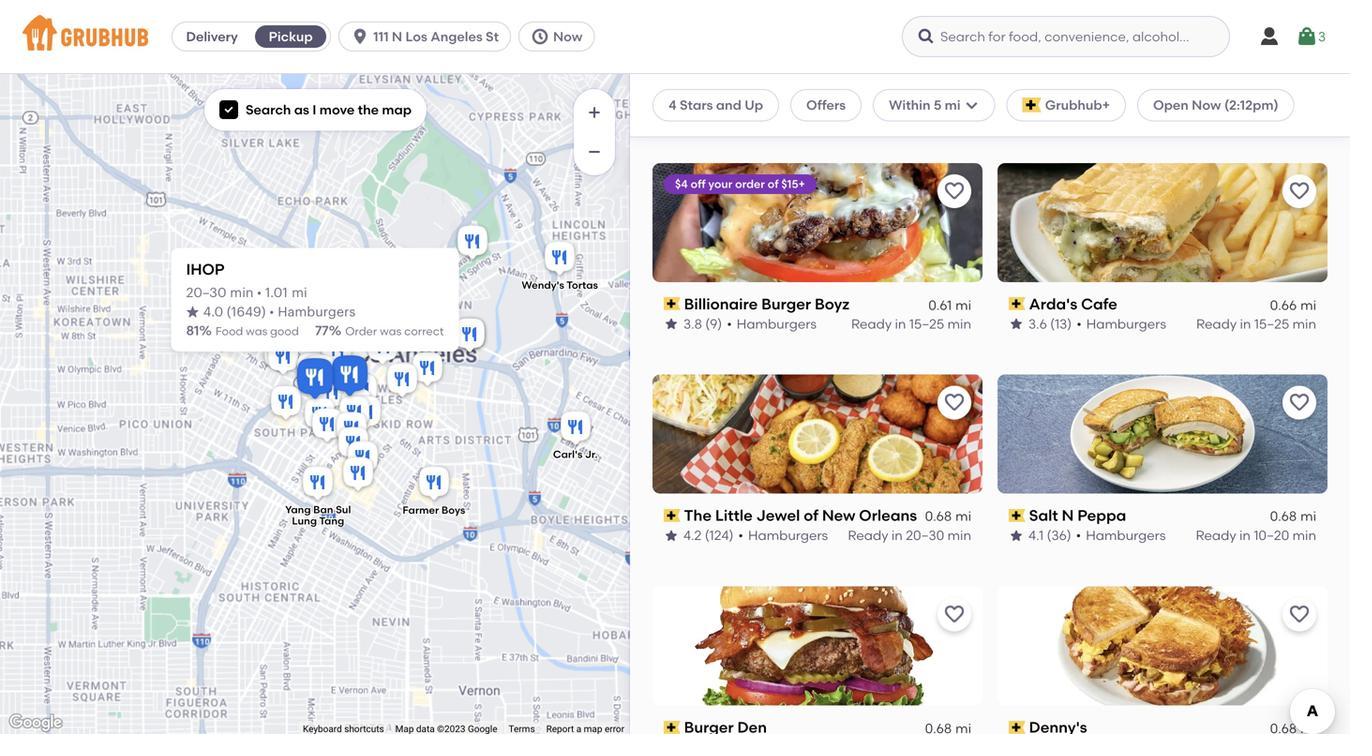 Task type: vqa. For each thing, say whether or not it's contained in the screenshot.


Task type: describe. For each thing, give the bounding box(es) containing it.
los
[[406, 29, 428, 45]]

ready in 10–20 min for d-town burger bar
[[851, 104, 972, 120]]

3 button
[[1296, 20, 1326, 53]]

3.6
[[1029, 316, 1047, 332]]

arda's
[[1030, 295, 1078, 313]]

77
[[315, 323, 329, 339]]

billionaire burger boyz logo image
[[653, 163, 983, 282]]

ihop image
[[293, 355, 338, 405]]

save this restaurant button for burger den logo
[[938, 598, 972, 632]]

move
[[320, 102, 355, 118]]

15–25 for arda's cafe
[[1255, 316, 1290, 332]]

pickup
[[269, 29, 313, 45]]

77 % order was correct
[[315, 323, 444, 339]]

anna's fish market dtla image
[[301, 352, 339, 393]]

save this restaurant button for the little jewel of new orleans logo
[[938, 386, 972, 420]]

google image
[[5, 711, 67, 734]]

farmer boys image
[[415, 464, 453, 505]]

15–25 for billionaire burger boyz
[[910, 316, 945, 332]]

n for 111
[[392, 29, 402, 45]]

rating image
[[186, 306, 199, 318]]

burger den image
[[451, 316, 489, 357]]

sul
[[336, 504, 351, 516]]

$4 off your order of $15+
[[675, 177, 805, 191]]

hamburgers for d-town burger bar
[[746, 104, 826, 120]]

offers
[[807, 97, 846, 113]]

ready in 15–25 min for billionaire burger boyz
[[852, 316, 972, 332]]

arda's cafe image
[[327, 352, 372, 402]]

subscription pass image for the little jewel of new orleans
[[664, 509, 681, 522]]

billionaire
[[684, 295, 758, 313]]

proceed
[[1132, 666, 1187, 682]]

4.0 ( 1649 )
[[203, 306, 266, 319]]

bossa nova image
[[301, 395, 339, 437]]

to
[[1190, 666, 1203, 682]]

min for the kroft
[[1293, 104, 1317, 120]]

star icon image for arda's cafe
[[1009, 317, 1024, 332]]

angeles
[[431, 29, 483, 45]]

search
[[246, 102, 291, 118]]

0.60 mi
[[925, 85, 972, 101]]

new
[[822, 507, 856, 525]]

orleans
[[859, 507, 917, 525]]

salt n peppa logo image
[[998, 375, 1328, 494]]

el charro restaurant image
[[246, 298, 283, 339]]

now button
[[519, 22, 602, 52]]

in for salt n peppa
[[1240, 528, 1251, 544]]

1 horizontal spatial svg image
[[1259, 25, 1281, 48]]

pickup button
[[251, 22, 330, 52]]

yang ban sul lung tang
[[285, 504, 351, 528]]

svg image for now
[[531, 27, 550, 46]]

3.6 (13)
[[1029, 316, 1072, 332]]

ready in 20–30 min
[[848, 528, 972, 544]]

(
[[227, 306, 231, 319]]

• right )
[[270, 306, 274, 319]]

wild living foods image
[[336, 393, 373, 435]]

yang
[[285, 504, 311, 516]]

svg image for search as i move the map
[[223, 104, 234, 116]]

81
[[186, 323, 199, 339]]

ihop
[[186, 260, 225, 279]]

jr.
[[585, 449, 598, 461]]

0.60 for 0.60
[[1270, 85, 1297, 101]]

• hamburgers down cafe
[[1077, 316, 1167, 332]]

arda's cafe logo image
[[998, 163, 1328, 282]]

4.2 (124)
[[684, 528, 734, 544]]

search as i move the map
[[246, 102, 412, 118]]

tang
[[319, 515, 344, 528]]

min for arda's cafe
[[1293, 316, 1317, 332]]

1649
[[231, 306, 261, 319]]

4.0
[[203, 306, 223, 319]]

billionaire burger boyz
[[684, 295, 850, 313]]

ready for billionaire burger boyz
[[852, 316, 892, 332]]

svg image for 111 n los angeles st
[[351, 27, 370, 46]]

hamburgers down the kroft
[[1009, 104, 1089, 120]]

bar
[[796, 83, 822, 101]]

in for billionaire burger boyz
[[895, 316, 906, 332]]

ready for the kroft
[[1196, 104, 1237, 120]]

0.68 mi for salt n peppa
[[1270, 509, 1317, 525]]

4.1 for salt n peppa
[[1029, 528, 1044, 544]]

burger district image
[[333, 409, 370, 451]]

carl's jr. image
[[557, 408, 595, 450]]

farmer
[[403, 504, 439, 517]]

n for salt
[[1062, 507, 1074, 525]]

order
[[735, 177, 765, 191]]

cafe
[[1082, 295, 1118, 313]]

save this restaurant image for the little jewel of new orleans
[[944, 392, 966, 414]]

main navigation navigation
[[0, 0, 1351, 74]]

ready for d-town burger bar
[[851, 104, 892, 120]]

mi for billionaire burger boyz
[[956, 297, 972, 313]]

0.61 mi
[[929, 297, 972, 313]]

ready for arda's cafe
[[1197, 316, 1237, 332]]

mi for salt n peppa
[[1301, 509, 1317, 525]]

d-town burger bar image
[[343, 371, 381, 412]]

(2:12pm)
[[1225, 97, 1279, 113]]

ihop 20–30 min • 1.01 mi
[[186, 260, 307, 300]]

1 vertical spatial 20–30
[[906, 528, 945, 544]]

and
[[716, 97, 742, 113]]

little
[[715, 507, 753, 525]]

111
[[373, 29, 389, 45]]

carl's jr.
[[553, 449, 598, 461]]

the little jewel of new orleans logo image
[[653, 375, 983, 494]]

delivery
[[186, 29, 238, 45]]

hill street bar & restaurant image
[[364, 328, 401, 369]]

st
[[486, 29, 499, 45]]

in for d-town burger bar
[[895, 104, 906, 120]]

correct
[[404, 325, 444, 338]]

min for the little jewel of new orleans
[[948, 528, 972, 544]]

(154)
[[702, 104, 731, 120]]

• for d-
[[736, 104, 741, 120]]

% for 81
[[199, 323, 212, 339]]

• hamburgers for peppa
[[1076, 528, 1166, 544]]

0.68 for the little jewel of new orleans
[[925, 509, 952, 525]]

ale's restaurant image
[[340, 454, 377, 496]]

10–20 for d-town burger bar
[[909, 104, 945, 120]]

the for the little jewel of new orleans
[[684, 507, 712, 525]]

ban
[[313, 504, 333, 516]]

in for arda's cafe
[[1240, 316, 1252, 332]]

off
[[691, 177, 706, 191]]

save this restaurant button for the denny's logo
[[1283, 598, 1317, 632]]

ready for the little jewel of new orleans
[[848, 528, 889, 544]]

wendy's tortas
[[522, 279, 598, 292]]

tropical deli food truck image
[[384, 361, 421, 402]]

your
[[709, 177, 733, 191]]

0.66 mi
[[1271, 297, 1317, 313]]

now inside now button
[[553, 29, 583, 45]]

jewel
[[757, 507, 800, 525]]

4.1 (154)
[[684, 104, 731, 120]]

wendy's tortas image
[[541, 239, 579, 280]]

shayan express image
[[335, 424, 372, 466]]

hamburgers for billionaire burger boyz
[[737, 316, 817, 332]]

star icon image for the little jewel of new orleans
[[664, 528, 679, 543]]

hamburgers for salt n peppa
[[1086, 528, 1166, 544]]

salt
[[1030, 507, 1059, 525]]

3
[[1319, 28, 1326, 44]]

boys
[[442, 504, 465, 517]]

save this restaurant image for arda's cafe
[[1289, 180, 1311, 202]]

3.8 (9)
[[684, 316, 722, 332]]

% for 77
[[329, 323, 342, 339]]

min for d-town burger bar
[[948, 104, 972, 120]]

min for billionaire burger boyz
[[948, 316, 972, 332]]

0.68 mi for the little jewel of new orleans
[[925, 509, 972, 525]]

• hamburgers for boyz
[[727, 316, 817, 332]]

• inside ihop 20–30 min • 1.01 mi
[[257, 287, 262, 300]]

good
[[270, 325, 299, 338]]

map
[[382, 102, 412, 118]]

4
[[669, 97, 677, 113]]

111 n los angeles st button
[[339, 22, 519, 52]]

• for billionaire
[[727, 316, 732, 332]]



Task type: locate. For each thing, give the bounding box(es) containing it.
% left order
[[329, 323, 342, 339]]

ready in 15–25 min for arda's cafe
[[1197, 316, 1317, 332]]

• hamburgers down d-town burger bar
[[736, 104, 826, 120]]

hamburgers down cafe
[[1087, 316, 1167, 332]]

0.61
[[929, 297, 952, 313]]

vegan hooligans image
[[347, 393, 385, 435]]

svg image inside 3 button
[[1296, 25, 1319, 48]]

ready in 15–25 min
[[852, 316, 972, 332], [1197, 316, 1317, 332]]

the left kroft
[[1030, 83, 1057, 101]]

was inside "77 % order was correct"
[[380, 325, 402, 338]]

1 horizontal spatial the
[[1030, 83, 1057, 101]]

n right 111
[[392, 29, 402, 45]]

20–30 up 4.0
[[186, 287, 227, 300]]

2 15–25 from the left
[[1255, 316, 1290, 332]]

)
[[261, 306, 266, 319]]

2 0.68 from the left
[[1270, 509, 1297, 525]]

minus icon image
[[585, 143, 604, 161]]

mi for the little jewel of new orleans
[[956, 509, 972, 525]]

• down little
[[739, 528, 744, 544]]

min down the 0.60 mi
[[948, 104, 972, 120]]

• hamburgers for jewel
[[739, 528, 828, 544]]

svg image inside 111 n los angeles st button
[[351, 27, 370, 46]]

1 15–25 from the left
[[910, 316, 945, 332]]

0 horizontal spatial 20–30
[[186, 287, 227, 300]]

0.68 for salt n peppa
[[1270, 509, 1297, 525]]

map region
[[0, 0, 813, 734]]

• for salt
[[1076, 528, 1082, 544]]

ready in 10–20 min
[[851, 104, 972, 120], [1196, 104, 1317, 120], [1196, 528, 1317, 544]]

4.1
[[684, 104, 699, 120], [1029, 528, 1044, 544]]

star icon image left the 3.6
[[1009, 317, 1024, 332]]

star icon image left 4.1 (36)
[[1009, 528, 1024, 543]]

svg image
[[1296, 25, 1319, 48], [351, 27, 370, 46], [531, 27, 550, 46], [965, 98, 980, 113], [223, 104, 234, 116]]

4.1 for d-town burger bar
[[684, 104, 699, 120]]

1 ready in 15–25 min from the left
[[852, 316, 972, 332]]

salt n peppa
[[1030, 507, 1127, 525]]

plus icon image
[[585, 103, 604, 122]]

(13)
[[1051, 316, 1072, 332]]

1 horizontal spatial now
[[1192, 97, 1222, 113]]

smashburger image
[[267, 383, 305, 424]]

subscription pass image
[[1009, 86, 1026, 99], [1009, 509, 1026, 522], [664, 721, 681, 734], [1009, 721, 1026, 734]]

ready in 15–25 min down 0.61
[[852, 316, 972, 332]]

1 vertical spatial n
[[1062, 507, 1074, 525]]

$15+
[[782, 177, 805, 191]]

min down 0.66 mi
[[1293, 316, 1317, 332]]

svg image inside now button
[[531, 27, 550, 46]]

5
[[934, 97, 942, 113]]

•
[[736, 104, 741, 120], [257, 287, 262, 300], [270, 306, 274, 319], [727, 316, 732, 332], [1077, 316, 1082, 332], [739, 528, 744, 544], [1076, 528, 1082, 544]]

• hamburgers
[[736, 104, 826, 120], [270, 306, 356, 319], [727, 316, 817, 332], [1077, 316, 1167, 332], [739, 528, 828, 544], [1076, 528, 1166, 544]]

d-town burger bar
[[684, 83, 822, 101]]

n inside button
[[392, 29, 402, 45]]

1 % from the left
[[199, 323, 212, 339]]

0 vertical spatial 4.1
[[684, 104, 699, 120]]

• hamburgers for burger
[[736, 104, 826, 120]]

• hamburgers down the peppa
[[1076, 528, 1166, 544]]

i
[[313, 102, 316, 118]]

cargo snack shack image
[[454, 223, 491, 264]]

star icon image left the stars
[[664, 105, 679, 120]]

1 vertical spatial of
[[804, 507, 819, 525]]

save this restaurant button for the salt n peppa logo
[[1283, 386, 1317, 420]]

0 horizontal spatial 0.68
[[925, 509, 952, 525]]

10–20 for the kroft
[[1254, 104, 1290, 120]]

burger
[[743, 83, 793, 101], [762, 295, 811, 313]]

0 vertical spatial 20–30
[[186, 287, 227, 300]]

within
[[889, 97, 931, 113]]

0.68
[[925, 509, 952, 525], [1270, 509, 1297, 525]]

bonaventure brewing co. image
[[318, 331, 355, 372]]

subscription pass image for d-town burger bar
[[664, 86, 681, 99]]

now right open
[[1192, 97, 1222, 113]]

the
[[358, 102, 379, 118]]

0 horizontal spatial of
[[768, 177, 779, 191]]

star icon image for salt n peppa
[[1009, 528, 1024, 543]]

was right order
[[380, 325, 402, 338]]

subscription pass image for billionaire burger boyz
[[664, 297, 681, 311]]

2 0.68 mi from the left
[[1270, 509, 1317, 525]]

• right (9)
[[727, 316, 732, 332]]

dollis - breakfast restaurant image
[[264, 338, 302, 379]]

1 horizontal spatial n
[[1062, 507, 1074, 525]]

0 horizontal spatial 15–25
[[910, 316, 945, 332]]

min inside ihop 20–30 min • 1.01 mi
[[230, 287, 254, 300]]

was down )
[[246, 325, 268, 338]]

hamburgers for arda's cafe
[[1087, 316, 1167, 332]]

1 horizontal spatial was
[[380, 325, 402, 338]]

ready in 10–20 min right open
[[1196, 104, 1317, 120]]

in
[[895, 104, 906, 120], [1240, 104, 1251, 120], [895, 316, 906, 332], [1240, 316, 1252, 332], [892, 528, 903, 544], [1240, 528, 1251, 544]]

farmer boys
[[403, 504, 465, 517]]

proceed to checkout button
[[1075, 657, 1326, 691]]

ready in 15–25 min down 0.66 on the right top
[[1197, 316, 1317, 332]]

• left 'up'
[[736, 104, 741, 120]]

save this restaurant image
[[1289, 604, 1311, 626]]

the kroft
[[1030, 83, 1097, 101]]

2 % from the left
[[329, 323, 342, 339]]

10–20
[[909, 104, 945, 120], [1254, 104, 1290, 120], [1254, 528, 1290, 544]]

n up (36)
[[1062, 507, 1074, 525]]

4.2
[[684, 528, 702, 544]]

$4
[[675, 177, 688, 191]]

svg image
[[1259, 25, 1281, 48], [917, 27, 936, 46]]

tortas
[[567, 279, 598, 292]]

open now (2:12pm)
[[1154, 97, 1279, 113]]

star icon image left 3.8
[[664, 317, 679, 332]]

0 vertical spatial now
[[553, 29, 583, 45]]

within 5 mi
[[889, 97, 961, 113]]

(9)
[[706, 316, 722, 332]]

min down 0.61 mi
[[948, 316, 972, 332]]

carl's
[[553, 449, 583, 461]]

1 horizontal spatial 0.60
[[1270, 85, 1297, 101]]

mi
[[956, 85, 972, 101], [945, 97, 961, 113], [292, 287, 307, 300], [956, 297, 972, 313], [1301, 297, 1317, 313], [956, 509, 972, 525], [1301, 509, 1317, 525]]

boyz
[[815, 295, 850, 313]]

1 horizontal spatial 20–30
[[906, 528, 945, 544]]

hamburgers for the little jewel of new orleans
[[748, 528, 828, 544]]

now right st
[[553, 29, 583, 45]]

grubhub+
[[1046, 97, 1110, 113]]

was
[[246, 325, 268, 338], [380, 325, 402, 338]]

peppa
[[1078, 507, 1127, 525]]

subscription pass image left billionaire
[[664, 297, 681, 311]]

ready in 10–20 min up save this restaurant image
[[1196, 528, 1317, 544]]

burger left boyz
[[762, 295, 811, 313]]

4.1 (36)
[[1029, 528, 1072, 544]]

star icon image for billionaire burger boyz
[[664, 317, 679, 332]]

kroft
[[1061, 83, 1097, 101]]

proceed to checkout
[[1132, 666, 1269, 682]]

• for the
[[739, 528, 744, 544]]

ready
[[851, 104, 892, 120], [1196, 104, 1237, 120], [852, 316, 892, 332], [1197, 316, 1237, 332], [848, 528, 889, 544], [1196, 528, 1237, 544]]

(124)
[[705, 528, 734, 544]]

wendy's
[[522, 279, 565, 292]]

denny's logo image
[[998, 587, 1328, 706]]

0.60
[[925, 85, 952, 101], [1270, 85, 1297, 101]]

0 horizontal spatial 0.60
[[925, 85, 952, 101]]

save this restaurant button
[[938, 174, 972, 208], [1283, 174, 1317, 208], [938, 386, 972, 420], [1283, 386, 1317, 420], [938, 598, 972, 632], [1283, 598, 1317, 632]]

save this restaurant image for salt n peppa
[[1289, 392, 1311, 414]]

• hamburgers down jewel
[[739, 528, 828, 544]]

was for 81
[[246, 325, 268, 338]]

mi for arda's cafe
[[1301, 297, 1317, 313]]

ready in 10–20 min for the kroft
[[1196, 104, 1317, 120]]

hamburgers down billionaire burger boyz
[[737, 316, 817, 332]]

delivery button
[[173, 22, 251, 52]]

1 horizontal spatial 15–25
[[1255, 316, 1290, 332]]

subscription pass image
[[664, 86, 681, 99], [664, 297, 681, 311], [1009, 297, 1026, 311], [664, 509, 681, 522]]

1 vertical spatial burger
[[762, 295, 811, 313]]

2 ready in 15–25 min from the left
[[1197, 316, 1317, 332]]

0.66
[[1271, 297, 1297, 313]]

(36)
[[1047, 528, 1072, 544]]

save this restaurant button for arda's cafe logo
[[1283, 174, 1317, 208]]

0 horizontal spatial 4.1
[[684, 104, 699, 120]]

3.8
[[684, 316, 702, 332]]

gus's drive-in image
[[257, 274, 295, 316]]

in for the little jewel of new orleans
[[892, 528, 903, 544]]

ready for salt n peppa
[[1196, 528, 1237, 544]]

1 horizontal spatial %
[[329, 323, 342, 339]]

sushi gala image
[[409, 349, 446, 391]]

0 horizontal spatial ready in 15–25 min
[[852, 316, 972, 332]]

• right the (13)
[[1077, 316, 1082, 332]]

111 n los angeles st
[[373, 29, 499, 45]]

subscription pass image left d- in the right top of the page
[[664, 86, 681, 99]]

svg image up the 0.60 mi
[[917, 27, 936, 46]]

in for the kroft
[[1240, 104, 1251, 120]]

• hamburgers up '77'
[[270, 306, 356, 319]]

20–30 down orleans
[[906, 528, 945, 544]]

lung
[[292, 515, 317, 528]]

1 horizontal spatial of
[[804, 507, 819, 525]]

• hamburgers inside 'map' region
[[270, 306, 356, 319]]

min right (2:12pm) on the top
[[1293, 104, 1317, 120]]

1 vertical spatial the
[[684, 507, 712, 525]]

0 vertical spatial the
[[1030, 83, 1057, 101]]

min
[[948, 104, 972, 120], [1293, 104, 1317, 120], [230, 287, 254, 300], [948, 316, 972, 332], [1293, 316, 1317, 332], [948, 528, 972, 544], [1293, 528, 1317, 544]]

order
[[345, 325, 377, 338]]

the melt - 7th & figueroa, la image
[[294, 350, 331, 392]]

star icon image left 4.2
[[664, 528, 679, 543]]

20–30 inside ihop 20–30 min • 1.01 mi
[[186, 287, 227, 300]]

star icon image for d-town burger bar
[[664, 105, 679, 120]]

open
[[1154, 97, 1189, 113]]

the up 4.2
[[684, 507, 712, 525]]

0 horizontal spatial n
[[392, 29, 402, 45]]

20–30
[[186, 287, 227, 300], [906, 528, 945, 544]]

hamburgers up '77'
[[278, 306, 356, 319]]

was for 77
[[380, 325, 402, 338]]

1 horizontal spatial 0.68 mi
[[1270, 509, 1317, 525]]

• left '1.01'
[[257, 287, 262, 300]]

subscription pass image left "arda's"
[[1009, 297, 1026, 311]]

1 horizontal spatial 4.1
[[1029, 528, 1044, 544]]

hamburgers down bar
[[746, 104, 826, 120]]

checkout
[[1206, 666, 1269, 682]]

food
[[216, 325, 243, 338]]

• hamburgers down billionaire burger boyz
[[727, 316, 817, 332]]

1 vertical spatial now
[[1192, 97, 1222, 113]]

burger right and
[[743, 83, 793, 101]]

min up save this restaurant image
[[1293, 528, 1317, 544]]

Search for food, convenience, alcohol... search field
[[902, 16, 1231, 57]]

0 horizontal spatial was
[[246, 325, 268, 338]]

• for arda's
[[1077, 316, 1082, 332]]

yang ban sul lung tang image
[[299, 464, 337, 505]]

1 horizontal spatial ready in 15–25 min
[[1197, 316, 1317, 332]]

shake shack image
[[338, 326, 375, 367]]

was inside 81 % food was good
[[246, 325, 268, 338]]

denny's image
[[451, 316, 489, 357]]

2 0.60 from the left
[[1270, 85, 1297, 101]]

0.60 for 0.60 mi
[[925, 85, 952, 101]]

hamburgers down jewel
[[748, 528, 828, 544]]

arda's cafe
[[1030, 295, 1118, 313]]

0 horizontal spatial svg image
[[917, 27, 936, 46]]

mi inside ihop 20–30 min • 1.01 mi
[[292, 287, 307, 300]]

0 horizontal spatial the
[[684, 507, 712, 525]]

• right (36)
[[1076, 528, 1082, 544]]

1 0.60 from the left
[[925, 85, 952, 101]]

15–25 down 0.61
[[910, 316, 945, 332]]

burgershop image
[[338, 386, 375, 427]]

svg image left 3 button
[[1259, 25, 1281, 48]]

min left 4.1 (36)
[[948, 528, 972, 544]]

0 vertical spatial burger
[[743, 83, 793, 101]]

of
[[768, 177, 779, 191], [804, 507, 819, 525]]

save this restaurant image
[[944, 180, 966, 202], [1289, 180, 1311, 202], [944, 392, 966, 414], [1289, 392, 1311, 414], [944, 604, 966, 626]]

0 horizontal spatial 0.68 mi
[[925, 509, 972, 525]]

ready in 10–20 min down the 0.60 mi
[[851, 104, 972, 120]]

habibi bites image
[[261, 334, 298, 376]]

the for the kroft
[[1030, 83, 1057, 101]]

of left new
[[804, 507, 819, 525]]

grubhub plus flag logo image
[[1023, 98, 1042, 113]]

ready in 10–20 min for salt n peppa
[[1196, 528, 1317, 544]]

svg image for 3
[[1296, 25, 1319, 48]]

81 % food was good
[[186, 323, 299, 339]]

0 vertical spatial of
[[768, 177, 779, 191]]

1.01
[[265, 287, 288, 300]]

hamburgers inside 'map' region
[[278, 306, 356, 319]]

4 stars and up
[[669, 97, 764, 113]]

min for salt n peppa
[[1293, 528, 1317, 544]]

% down 4.0
[[199, 323, 212, 339]]

min up 1649
[[230, 287, 254, 300]]

burger den logo image
[[653, 587, 983, 706]]

salt n peppa image
[[332, 368, 370, 409]]

2 was from the left
[[380, 325, 402, 338]]

4.1 right 4
[[684, 104, 699, 120]]

1 horizontal spatial 0.68
[[1270, 509, 1297, 525]]

15–25
[[910, 316, 945, 332], [1255, 316, 1290, 332]]

1 was from the left
[[246, 325, 268, 338]]

10–20 for salt n peppa
[[1254, 528, 1290, 544]]

0 horizontal spatial %
[[199, 323, 212, 339]]

mi for d-town burger bar
[[956, 85, 972, 101]]

hamburgers
[[746, 104, 826, 120], [1009, 104, 1089, 120], [278, 306, 356, 319], [737, 316, 817, 332], [1087, 316, 1167, 332], [748, 528, 828, 544], [1086, 528, 1166, 544]]

hamburgers down the peppa
[[1086, 528, 1166, 544]]

0 horizontal spatial now
[[553, 29, 583, 45]]

1 0.68 from the left
[[925, 509, 952, 525]]

1 vertical spatial 4.1
[[1029, 528, 1044, 544]]

4.1 down salt at the bottom right
[[1029, 528, 1044, 544]]

master burger image
[[309, 406, 346, 447]]

1 0.68 mi from the left
[[925, 509, 972, 525]]

%
[[199, 323, 212, 339], [329, 323, 342, 339]]

0 vertical spatial n
[[392, 29, 402, 45]]

star icon image
[[664, 105, 679, 120], [664, 317, 679, 332], [1009, 317, 1024, 332], [664, 528, 679, 543], [1009, 528, 1024, 543]]

of left $15+
[[768, 177, 779, 191]]

15–25 down 0.66 on the right top
[[1255, 316, 1290, 332]]

the vegan joint image
[[344, 438, 382, 480]]

subscription pass image for arda's cafe
[[1009, 297, 1026, 311]]

town
[[701, 83, 739, 101]]

d-
[[684, 83, 701, 101]]

vurger guyz image
[[312, 374, 350, 415]]

subscription pass image left little
[[664, 509, 681, 522]]



